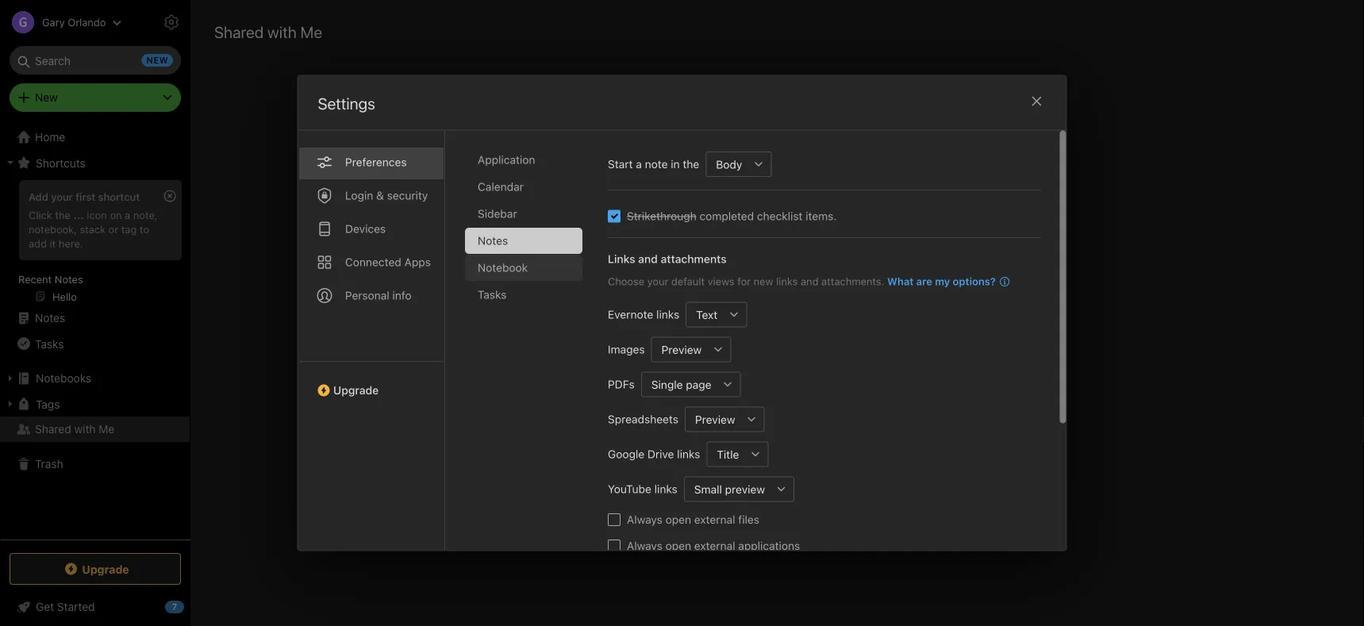 Task type: vqa. For each thing, say whether or not it's contained in the screenshot.


Task type: describe. For each thing, give the bounding box(es) containing it.
info
[[392, 289, 411, 302]]

links right 'new'
[[776, 275, 798, 287]]

personal info
[[345, 289, 411, 302]]

Start a new note in the body or title. field
[[706, 151, 772, 177]]

nothing shared yet
[[716, 367, 840, 384]]

home
[[35, 131, 65, 144]]

shared with me element
[[191, 0, 1365, 626]]

strikethrough completed checklist items.
[[627, 209, 837, 222]]

notes down recent notes
[[35, 312, 65, 325]]

notebooks
[[679, 398, 739, 413]]

Choose default view option for Images field
[[651, 337, 731, 362]]

text
[[696, 308, 718, 321]]

spreadsheets
[[608, 412, 678, 426]]

new
[[754, 275, 773, 287]]

a inside icon on a note, notebook, stack or tag to add it here.
[[125, 209, 130, 221]]

single
[[651, 378, 683, 391]]

note,
[[133, 209, 158, 221]]

choose
[[608, 275, 644, 287]]

security
[[387, 189, 428, 202]]

yet
[[819, 367, 840, 384]]

Choose default view option for YouTube links field
[[684, 476, 794, 502]]

show
[[858, 398, 889, 413]]

0 vertical spatial shared
[[771, 367, 816, 384]]

recent notes
[[18, 273, 83, 285]]

upgrade button inside tab list
[[298, 361, 444, 403]]

for
[[737, 275, 751, 287]]

checklist
[[757, 209, 803, 222]]

notebook,
[[29, 223, 77, 235]]

new
[[35, 91, 58, 104]]

always open external applications
[[627, 539, 800, 552]]

choose your default views for new links and attachments.
[[608, 275, 884, 287]]

1 horizontal spatial shared
[[214, 22, 264, 41]]

Choose default view option for PDFs field
[[641, 372, 741, 397]]

personal
[[345, 289, 389, 302]]

strikethrough
[[627, 209, 697, 222]]

tasks button
[[0, 331, 190, 356]]

always open external files
[[627, 513, 759, 526]]

what
[[887, 275, 914, 287]]

new button
[[10, 83, 181, 112]]

notes inside group
[[55, 273, 83, 285]]

tab list for application
[[298, 131, 445, 551]]

google drive links
[[608, 447, 700, 461]]

notebooks link
[[0, 366, 190, 391]]

notes inside shared with me element
[[616, 398, 650, 413]]

0 vertical spatial shared with me
[[214, 22, 322, 41]]

always for always open external applications
[[627, 539, 662, 552]]

application
[[478, 153, 535, 166]]

tab list for start a note in the
[[465, 146, 595, 551]]

trash link
[[0, 452, 190, 477]]

click the ...
[[29, 209, 84, 221]]

external for files
[[694, 513, 735, 526]]

Select218 checkbox
[[608, 210, 620, 222]]

evernote links
[[608, 308, 679, 321]]

me inside tree
[[99, 423, 115, 436]]

single page
[[651, 378, 711, 391]]

body button
[[706, 151, 746, 177]]

apps
[[404, 255, 431, 268]]

items.
[[806, 209, 837, 222]]

2 horizontal spatial with
[[785, 398, 809, 413]]

tasks inside tab
[[478, 288, 506, 301]]

0 horizontal spatial with
[[74, 423, 96, 436]]

links right drive
[[677, 447, 700, 461]]

icon
[[87, 209, 107, 221]]

login
[[345, 189, 373, 202]]

Choose default view option for Google Drive links field
[[707, 441, 768, 467]]

here. inside shared with me element
[[910, 398, 939, 413]]

small
[[694, 483, 722, 496]]

youtube
[[608, 482, 651, 495]]

calendar
[[478, 180, 524, 193]]

preview
[[725, 483, 765, 496]]

devices
[[345, 222, 386, 235]]

tasks tab
[[465, 281, 582, 308]]

links and attachments
[[608, 252, 727, 265]]

notes inside tab
[[478, 234, 508, 247]]

start a note in the
[[608, 157, 699, 170]]

calendar tab
[[465, 173, 582, 200]]

google
[[608, 447, 644, 461]]

notebooks
[[36, 372, 91, 385]]

notes tab
[[465, 227, 582, 254]]

add
[[29, 191, 48, 202]]

evernote
[[608, 308, 653, 321]]

what are my options?
[[887, 275, 996, 287]]

shortcuts
[[36, 156, 86, 169]]

0 horizontal spatial upgrade button
[[10, 553, 181, 585]]

add your first shortcut
[[29, 191, 140, 202]]

stack
[[80, 223, 106, 235]]

views
[[708, 275, 735, 287]]

my
[[935, 275, 950, 287]]

connected
[[345, 255, 401, 268]]

always for always open external files
[[627, 513, 662, 526]]

sidebar
[[478, 207, 517, 220]]

small preview button
[[684, 476, 769, 502]]

attachments
[[661, 252, 727, 265]]

attachments.
[[821, 275, 884, 287]]

nothing
[[716, 367, 768, 384]]

trash
[[35, 458, 63, 471]]

Always open external applications checkbox
[[608, 540, 620, 552]]

will
[[837, 398, 855, 413]]

icon on a note, notebook, stack or tag to add it here.
[[29, 209, 158, 249]]

or
[[108, 223, 118, 235]]

tree containing home
[[0, 125, 191, 539]]

upgrade for "upgrade" popup button inside the tab list
[[333, 383, 379, 397]]

Search text field
[[21, 46, 170, 75]]



Task type: locate. For each thing, give the bounding box(es) containing it.
0 horizontal spatial the
[[55, 209, 71, 221]]

always right the always open external applications option
[[627, 539, 662, 552]]

applications
[[738, 539, 800, 552]]

tree
[[0, 125, 191, 539]]

preview up title 'button' at the bottom of the page
[[695, 413, 735, 426]]

default
[[671, 275, 705, 287]]

1 open from the top
[[665, 513, 691, 526]]

tags button
[[0, 391, 190, 417]]

0 horizontal spatial here.
[[59, 237, 83, 249]]

the
[[683, 157, 699, 170], [55, 209, 71, 221]]

and for attachments
[[638, 252, 658, 265]]

your for default
[[647, 275, 668, 287]]

application tab
[[465, 146, 582, 173]]

links down drive
[[654, 482, 677, 495]]

0 horizontal spatial tab list
[[298, 131, 445, 551]]

1 vertical spatial always
[[627, 539, 662, 552]]

click
[[29, 209, 52, 221]]

2 always from the top
[[627, 539, 662, 552]]

tab list containing application
[[465, 146, 595, 551]]

0 vertical spatial the
[[683, 157, 699, 170]]

tasks inside "button"
[[35, 337, 64, 350]]

shared
[[771, 367, 816, 384], [742, 398, 782, 413]]

1 horizontal spatial shared with me
[[214, 22, 322, 41]]

1 vertical spatial your
[[647, 275, 668, 287]]

external down always open external files
[[694, 539, 735, 552]]

notes and notebooks shared with you will show up here.
[[616, 398, 939, 413]]

0 vertical spatial with
[[268, 22, 297, 41]]

tags
[[36, 398, 60, 411]]

1 horizontal spatial upgrade button
[[298, 361, 444, 403]]

expand notebooks image
[[4, 372, 17, 385]]

1 vertical spatial a
[[125, 209, 130, 221]]

on
[[110, 209, 122, 221]]

open down always open external files
[[665, 539, 691, 552]]

preview inside choose default view option for images field
[[661, 343, 702, 356]]

it
[[50, 237, 56, 249]]

and inside shared with me element
[[654, 398, 675, 413]]

are
[[916, 275, 932, 287]]

options?
[[953, 275, 996, 287]]

in
[[671, 157, 680, 170]]

0 vertical spatial always
[[627, 513, 662, 526]]

close image
[[1028, 92, 1047, 111]]

here.
[[59, 237, 83, 249], [910, 398, 939, 413]]

1 vertical spatial upgrade
[[82, 563, 129, 576]]

me
[[301, 22, 322, 41], [99, 423, 115, 436]]

links left the text button at the right of the page
[[656, 308, 679, 321]]

notes
[[478, 234, 508, 247], [55, 273, 83, 285], [35, 312, 65, 325], [616, 398, 650, 413]]

1 horizontal spatial tab list
[[465, 146, 595, 551]]

1 horizontal spatial tasks
[[478, 288, 506, 301]]

1 horizontal spatial upgrade
[[333, 383, 379, 397]]

0 horizontal spatial tasks
[[35, 337, 64, 350]]

title
[[717, 448, 739, 461]]

0 vertical spatial tasks
[[478, 288, 506, 301]]

upgrade
[[333, 383, 379, 397], [82, 563, 129, 576]]

preview for spreadsheets
[[695, 413, 735, 426]]

group containing add your first shortcut
[[0, 175, 190, 312]]

you
[[813, 398, 833, 413]]

0 vertical spatial and
[[638, 252, 658, 265]]

external
[[694, 513, 735, 526], [694, 539, 735, 552]]

shared with me link
[[0, 417, 190, 442]]

settings image
[[162, 13, 181, 32]]

the inside group
[[55, 209, 71, 221]]

shared right "settings" image
[[214, 22, 264, 41]]

&
[[376, 189, 384, 202]]

upgrade for "upgrade" popup button to the left
[[82, 563, 129, 576]]

1 horizontal spatial with
[[268, 22, 297, 41]]

shared down nothing shared yet
[[742, 398, 782, 413]]

1 vertical spatial me
[[99, 423, 115, 436]]

youtube links
[[608, 482, 677, 495]]

notes down sidebar
[[478, 234, 508, 247]]

tab list containing preferences
[[298, 131, 445, 551]]

tasks
[[478, 288, 506, 301], [35, 337, 64, 350]]

tasks down notebook
[[478, 288, 506, 301]]

open for always open external files
[[665, 513, 691, 526]]

1 vertical spatial tasks
[[35, 337, 64, 350]]

0 horizontal spatial shared
[[35, 423, 71, 436]]

body
[[716, 157, 742, 171]]

shortcut
[[98, 191, 140, 202]]

1 vertical spatial the
[[55, 209, 71, 221]]

and right links
[[638, 252, 658, 265]]

preferences
[[345, 155, 407, 168]]

0 vertical spatial upgrade
[[333, 383, 379, 397]]

1 horizontal spatial here.
[[910, 398, 939, 413]]

here. right up
[[910, 398, 939, 413]]

0 vertical spatial preview
[[661, 343, 702, 356]]

the right in
[[683, 157, 699, 170]]

preview button up title 'button' at the bottom of the page
[[685, 407, 739, 432]]

1 vertical spatial preview
[[695, 413, 735, 426]]

1 vertical spatial shared with me
[[35, 423, 115, 436]]

here. right it
[[59, 237, 83, 249]]

settings
[[318, 94, 375, 113]]

external for applications
[[694, 539, 735, 552]]

...
[[73, 209, 84, 221]]

expand tags image
[[4, 398, 17, 410]]

single page button
[[641, 372, 715, 397]]

1 vertical spatial open
[[665, 539, 691, 552]]

tag
[[121, 223, 137, 235]]

0 horizontal spatial me
[[99, 423, 115, 436]]

2 vertical spatial and
[[654, 398, 675, 413]]

shared with me
[[214, 22, 322, 41], [35, 423, 115, 436]]

and left attachments.
[[801, 275, 819, 287]]

0 vertical spatial shared
[[214, 22, 264, 41]]

notes right recent
[[55, 273, 83, 285]]

your
[[51, 191, 73, 202], [647, 275, 668, 287]]

upgrade inside tab list
[[333, 383, 379, 397]]

completed
[[700, 209, 754, 222]]

notes link
[[0, 306, 190, 331]]

with
[[268, 22, 297, 41], [785, 398, 809, 413], [74, 423, 96, 436]]

0 horizontal spatial shared with me
[[35, 423, 115, 436]]

preview button for images
[[651, 337, 706, 362]]

drive
[[647, 447, 674, 461]]

note
[[645, 157, 668, 170]]

preview button
[[651, 337, 706, 362], [685, 407, 739, 432]]

preview button up single page button
[[651, 337, 706, 362]]

0 horizontal spatial a
[[125, 209, 130, 221]]

page
[[686, 378, 711, 391]]

external up always open external applications
[[694, 513, 735, 526]]

1 horizontal spatial the
[[683, 157, 699, 170]]

shared with me inside tree
[[35, 423, 115, 436]]

images
[[608, 343, 645, 356]]

1 horizontal spatial your
[[647, 275, 668, 287]]

0 vertical spatial open
[[665, 513, 691, 526]]

group
[[0, 175, 190, 312]]

Choose default view option for Spreadsheets field
[[685, 407, 765, 432]]

preview up single page
[[661, 343, 702, 356]]

connected apps
[[345, 255, 431, 268]]

preview button for spreadsheets
[[685, 407, 739, 432]]

home link
[[0, 125, 191, 150]]

shared
[[214, 22, 264, 41], [35, 423, 71, 436]]

a left note
[[636, 157, 642, 170]]

0 vertical spatial a
[[636, 157, 642, 170]]

and
[[638, 252, 658, 265], [801, 275, 819, 287], [654, 398, 675, 413]]

small preview
[[694, 483, 765, 496]]

Choose default view option for Evernote links field
[[686, 302, 747, 327]]

title button
[[707, 441, 743, 467]]

a right the on
[[125, 209, 130, 221]]

2 open from the top
[[665, 539, 691, 552]]

start
[[608, 157, 633, 170]]

1 vertical spatial preview button
[[685, 407, 739, 432]]

always right always open external files option
[[627, 513, 662, 526]]

1 always from the top
[[627, 513, 662, 526]]

1 horizontal spatial me
[[301, 22, 322, 41]]

notebook tab
[[465, 254, 582, 281]]

0 horizontal spatial upgrade
[[82, 563, 129, 576]]

first
[[76, 191, 95, 202]]

0 vertical spatial your
[[51, 191, 73, 202]]

text button
[[686, 302, 722, 327]]

1 vertical spatial external
[[694, 539, 735, 552]]

0 vertical spatial here.
[[59, 237, 83, 249]]

tasks up notebooks
[[35, 337, 64, 350]]

tab list
[[298, 131, 445, 551], [465, 146, 595, 551]]

notes down pdfs at the left bottom of the page
[[616, 398, 650, 413]]

1 external from the top
[[694, 513, 735, 526]]

files
[[738, 513, 759, 526]]

links
[[608, 252, 635, 265]]

and for notebooks
[[654, 398, 675, 413]]

shared down tags
[[35, 423, 71, 436]]

0 vertical spatial preview button
[[651, 337, 706, 362]]

0 vertical spatial external
[[694, 513, 735, 526]]

1 vertical spatial and
[[801, 275, 819, 287]]

here. inside icon on a note, notebook, stack or tag to add it here.
[[59, 237, 83, 249]]

the left ...
[[55, 209, 71, 221]]

2 external from the top
[[694, 539, 735, 552]]

2 vertical spatial with
[[74, 423, 96, 436]]

1 vertical spatial shared
[[35, 423, 71, 436]]

shared up 'notes and notebooks shared with you will show up here.'
[[771, 367, 816, 384]]

your down links and attachments
[[647, 275, 668, 287]]

Always open external files checkbox
[[608, 513, 620, 526]]

open for always open external applications
[[665, 539, 691, 552]]

upgrade button
[[298, 361, 444, 403], [10, 553, 181, 585]]

1 vertical spatial with
[[785, 398, 809, 413]]

login & security
[[345, 189, 428, 202]]

1 horizontal spatial a
[[636, 157, 642, 170]]

1 vertical spatial upgrade button
[[10, 553, 181, 585]]

sidebar tab
[[465, 200, 582, 227]]

1 vertical spatial shared
[[742, 398, 782, 413]]

up
[[892, 398, 907, 413]]

preview for images
[[661, 343, 702, 356]]

0 vertical spatial upgrade button
[[298, 361, 444, 403]]

and down single on the bottom
[[654, 398, 675, 413]]

your for first
[[51, 191, 73, 202]]

0 vertical spatial me
[[301, 22, 322, 41]]

your inside group
[[51, 191, 73, 202]]

None search field
[[21, 46, 170, 75]]

your up click the ...
[[51, 191, 73, 202]]

1 vertical spatial here.
[[910, 398, 939, 413]]

links
[[776, 275, 798, 287], [656, 308, 679, 321], [677, 447, 700, 461], [654, 482, 677, 495]]

to
[[140, 223, 149, 235]]

open up always open external applications
[[665, 513, 691, 526]]

pdfs
[[608, 378, 635, 391]]

preview inside choose default view option for spreadsheets field
[[695, 413, 735, 426]]

0 horizontal spatial your
[[51, 191, 73, 202]]

a
[[636, 157, 642, 170], [125, 209, 130, 221]]



